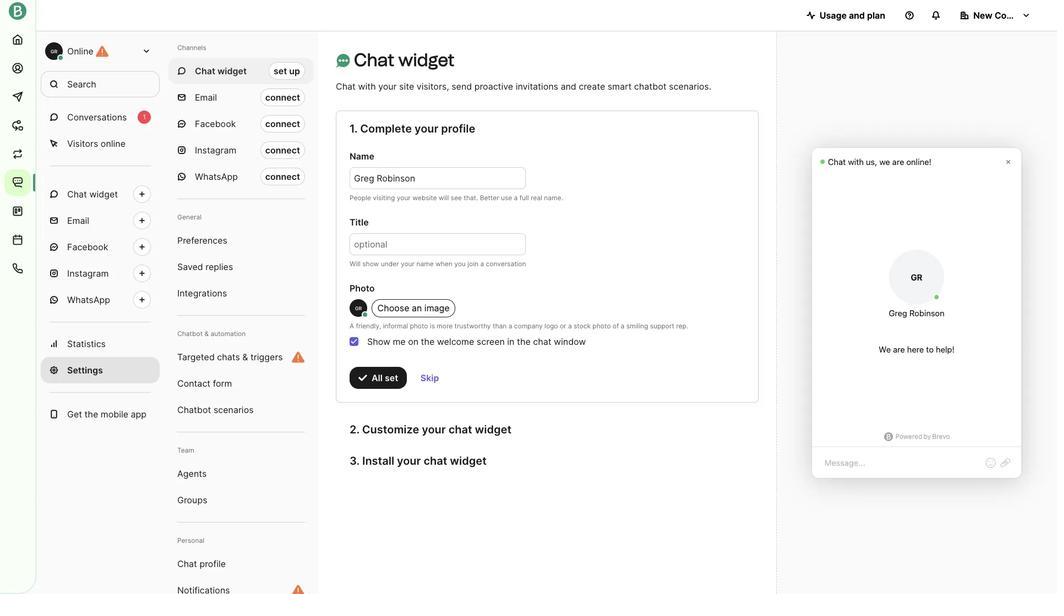 Task type: vqa. For each thing, say whether or not it's contained in the screenshot.
PAGE
no



Task type: describe. For each thing, give the bounding box(es) containing it.
chat profile link
[[168, 551, 314, 578]]

get
[[67, 409, 82, 420]]

show me on the welcome screen in the chat window
[[367, 336, 586, 347]]

instagram link
[[41, 260, 160, 287]]

or
[[560, 322, 566, 330]]

that.
[[464, 194, 478, 202]]

show
[[362, 260, 379, 268]]

form
[[213, 378, 232, 389]]

1 vertical spatial instagram
[[67, 268, 109, 279]]

0 horizontal spatial the
[[85, 409, 98, 420]]

photo
[[350, 283, 375, 294]]

1.
[[350, 122, 357, 135]]

name
[[416, 260, 434, 268]]

of
[[613, 322, 619, 330]]

agents link
[[168, 461, 314, 487]]

name.
[[544, 194, 563, 202]]

1 horizontal spatial &
[[242, 352, 248, 363]]

replies
[[205, 262, 233, 273]]

search link
[[41, 71, 160, 97]]

install
[[362, 455, 394, 468]]

website
[[412, 194, 437, 202]]

your for install
[[397, 455, 421, 468]]

email inside email link
[[67, 215, 89, 226]]

scenarios.
[[669, 81, 711, 92]]

0 vertical spatial facebook
[[195, 118, 236, 129]]

plan
[[867, 10, 885, 21]]

personal
[[177, 537, 204, 545]]

image
[[424, 303, 450, 314]]

groups link
[[168, 487, 314, 514]]

see
[[451, 194, 462, 202]]

customize
[[362, 423, 419, 436]]

more
[[437, 322, 453, 330]]

up
[[289, 66, 300, 77]]

chat widget link
[[41, 181, 160, 208]]

2 horizontal spatial the
[[517, 336, 531, 347]]

your for customize
[[422, 423, 446, 436]]

than
[[493, 322, 507, 330]]

is
[[430, 322, 435, 330]]

2 photo from the left
[[593, 322, 611, 330]]

support
[[650, 322, 674, 330]]

connect for instagram
[[265, 145, 300, 156]]

chatbot for chatbot & automation
[[177, 330, 203, 338]]

new company button
[[951, 4, 1039, 26]]

1 horizontal spatial instagram
[[195, 145, 236, 156]]

connect for email
[[265, 92, 300, 103]]

1
[[143, 113, 146, 121]]

chatbot
[[634, 81, 666, 92]]

3.
[[350, 455, 360, 468]]

a left full in the top of the page
[[514, 194, 518, 202]]

complete
[[360, 122, 412, 135]]

2.
[[350, 423, 359, 436]]

0 horizontal spatial facebook
[[67, 242, 108, 253]]

targeted
[[177, 352, 215, 363]]

1 horizontal spatial profile
[[441, 122, 475, 135]]

will show under your name when you join a conversation
[[350, 260, 526, 268]]

groups
[[177, 495, 207, 506]]

Title text field
[[350, 233, 526, 255]]

0 horizontal spatial whatsapp
[[67, 295, 110, 306]]

agents
[[177, 469, 207, 480]]

saved replies link
[[168, 254, 314, 280]]

all set
[[372, 373, 398, 384]]

email link
[[41, 208, 160, 234]]

in
[[507, 336, 514, 347]]

title
[[350, 217, 369, 228]]

chat for 2. customize your chat widget
[[449, 423, 472, 436]]

get the mobile app link
[[41, 401, 160, 428]]

mobile
[[101, 409, 128, 420]]

whatsapp link
[[41, 287, 160, 313]]

saved
[[177, 262, 203, 273]]

rep.
[[676, 322, 688, 330]]

targeted chats & triggers
[[177, 352, 283, 363]]

0 horizontal spatial and
[[561, 81, 576, 92]]

1 photo from the left
[[410, 322, 428, 330]]

chat up with
[[354, 50, 394, 70]]

chatbot & automation
[[177, 330, 246, 338]]

conversations
[[67, 112, 127, 123]]

smiling
[[626, 322, 648, 330]]

general
[[177, 213, 202, 221]]

settings
[[67, 365, 103, 376]]

visitors,
[[417, 81, 449, 92]]

preferences
[[177, 235, 227, 246]]

chats
[[217, 352, 240, 363]]

choose an image button
[[372, 300, 455, 318]]

0 horizontal spatial set
[[274, 66, 287, 77]]

choose
[[377, 303, 409, 314]]

widget image
[[336, 54, 350, 68]]

integrations
[[177, 288, 227, 299]]

Name text field
[[350, 167, 526, 189]]

smart
[[608, 81, 632, 92]]

full
[[520, 194, 529, 202]]

statistics
[[67, 339, 106, 350]]

usage and plan
[[820, 10, 885, 21]]

0 horizontal spatial gr
[[50, 48, 57, 54]]

chatbot scenarios link
[[168, 397, 314, 423]]

0 vertical spatial &
[[204, 330, 209, 338]]

channels
[[177, 43, 206, 52]]

chat profile
[[177, 559, 226, 570]]

2 horizontal spatial chat
[[533, 336, 551, 347]]

team
[[177, 447, 194, 455]]

send
[[452, 81, 472, 92]]



Task type: locate. For each thing, give the bounding box(es) containing it.
app
[[131, 409, 147, 420]]

and left create
[[561, 81, 576, 92]]

set inside button
[[385, 373, 398, 384]]

search
[[67, 79, 96, 90]]

0 horizontal spatial chat widget
[[67, 189, 118, 200]]

the right in
[[517, 336, 531, 347]]

informal
[[383, 322, 408, 330]]

whatsapp
[[195, 171, 238, 182], [67, 295, 110, 306]]

4 connect from the top
[[265, 171, 300, 182]]

0 vertical spatial instagram
[[195, 145, 236, 156]]

you
[[454, 260, 466, 268]]

connect
[[265, 92, 300, 103], [265, 118, 300, 129], [265, 145, 300, 156], [265, 171, 300, 182]]

chat up email link
[[67, 189, 87, 200]]

widget
[[398, 50, 455, 70], [217, 66, 247, 77], [89, 189, 118, 200], [475, 423, 512, 436], [450, 455, 487, 468]]

gr up friendly,
[[355, 306, 362, 312]]

whatsapp down instagram link
[[67, 295, 110, 306]]

chat left with
[[336, 81, 356, 92]]

& right chats
[[242, 352, 248, 363]]

site
[[399, 81, 414, 92]]

new
[[973, 10, 993, 21]]

profile
[[441, 122, 475, 135], [200, 559, 226, 570]]

conversation
[[486, 260, 526, 268]]

1 horizontal spatial chat
[[449, 423, 472, 436]]

gr left online
[[50, 48, 57, 54]]

& left the automation
[[204, 330, 209, 338]]

friendly,
[[356, 322, 381, 330]]

0 vertical spatial whatsapp
[[195, 171, 238, 182]]

a right than
[[509, 322, 512, 330]]

a right the or
[[568, 322, 572, 330]]

0 vertical spatial email
[[195, 92, 217, 103]]

1 chatbot from the top
[[177, 330, 203, 338]]

0 horizontal spatial profile
[[200, 559, 226, 570]]

photo left of
[[593, 322, 611, 330]]

1 horizontal spatial and
[[849, 10, 865, 21]]

1 connect from the top
[[265, 92, 300, 103]]

3 connect from the top
[[265, 145, 300, 156]]

0 horizontal spatial &
[[204, 330, 209, 338]]

screen
[[477, 336, 505, 347]]

connect for whatsapp
[[265, 171, 300, 182]]

and
[[849, 10, 865, 21], [561, 81, 576, 92]]

connect for facebook
[[265, 118, 300, 129]]

your left name at the left of page
[[401, 260, 415, 268]]

proactive
[[474, 81, 513, 92]]

1 horizontal spatial gr
[[355, 306, 362, 312]]

chat up 3. install your chat widget
[[449, 423, 472, 436]]

chat down personal
[[177, 559, 197, 570]]

your up 3. install your chat widget
[[422, 423, 446, 436]]

your right complete
[[415, 122, 438, 135]]

whatsapp up general
[[195, 171, 238, 182]]

trustworthy
[[455, 322, 491, 330]]

1 vertical spatial and
[[561, 81, 576, 92]]

skip button
[[412, 367, 448, 389]]

your
[[378, 81, 397, 92], [415, 122, 438, 135], [397, 194, 411, 202], [401, 260, 415, 268], [422, 423, 446, 436], [397, 455, 421, 468]]

your for visiting
[[397, 194, 411, 202]]

when
[[435, 260, 452, 268]]

profile down send in the left top of the page
[[441, 122, 475, 135]]

chatbot up targeted
[[177, 330, 203, 338]]

skip
[[420, 373, 439, 384]]

choose an image
[[377, 303, 450, 314]]

will
[[350, 260, 361, 268]]

0 horizontal spatial photo
[[410, 322, 428, 330]]

chat widget down channels on the top left of the page
[[195, 66, 247, 77]]

and left plan
[[849, 10, 865, 21]]

your right the install
[[397, 455, 421, 468]]

all
[[372, 373, 383, 384]]

set left up on the top of page
[[274, 66, 287, 77]]

real
[[531, 194, 542, 202]]

people visiting your website will see that. better use a full real name.
[[350, 194, 563, 202]]

chat
[[533, 336, 551, 347], [449, 423, 472, 436], [424, 455, 447, 468]]

new company
[[973, 10, 1035, 21]]

facebook link
[[41, 234, 160, 260]]

profile down personal
[[200, 559, 226, 570]]

welcome
[[437, 336, 474, 347]]

me
[[393, 336, 406, 347]]

1 vertical spatial &
[[242, 352, 248, 363]]

1 horizontal spatial photo
[[593, 322, 611, 330]]

integrations link
[[168, 280, 314, 307]]

name
[[350, 151, 374, 162]]

0 vertical spatial chatbot
[[177, 330, 203, 338]]

2. customize your chat widget
[[350, 423, 512, 436]]

visitors
[[67, 138, 98, 149]]

instagram
[[195, 145, 236, 156], [67, 268, 109, 279]]

chat down logo
[[533, 336, 551, 347]]

triggers
[[251, 352, 283, 363]]

0 vertical spatial profile
[[441, 122, 475, 135]]

widget inside chat widget link
[[89, 189, 118, 200]]

get the mobile app
[[67, 409, 147, 420]]

your left site
[[378, 81, 397, 92]]

a right of
[[621, 322, 625, 330]]

facebook
[[195, 118, 236, 129], [67, 242, 108, 253]]

1 horizontal spatial facebook
[[195, 118, 236, 129]]

1 vertical spatial whatsapp
[[67, 295, 110, 306]]

statistics link
[[41, 331, 160, 357]]

chatbot for chatbot scenarios
[[177, 405, 211, 416]]

company
[[514, 322, 543, 330]]

1 vertical spatial profile
[[200, 559, 226, 570]]

stock
[[574, 322, 591, 330]]

1 vertical spatial facebook
[[67, 242, 108, 253]]

1 horizontal spatial email
[[195, 92, 217, 103]]

1. complete your profile
[[350, 122, 475, 135]]

chat
[[354, 50, 394, 70], [195, 66, 215, 77], [336, 81, 356, 92], [67, 189, 87, 200], [177, 559, 197, 570]]

set right the "all"
[[385, 373, 398, 384]]

the right on
[[421, 336, 435, 347]]

3. install your chat widget
[[350, 455, 487, 468]]

your for with
[[378, 81, 397, 92]]

set up
[[274, 66, 300, 77]]

set
[[274, 66, 287, 77], [385, 373, 398, 384]]

a
[[350, 322, 354, 330]]

2 vertical spatial chat
[[424, 455, 447, 468]]

1 horizontal spatial chat widget
[[195, 66, 247, 77]]

usage and plan button
[[798, 4, 894, 26]]

0 horizontal spatial instagram
[[67, 268, 109, 279]]

1 vertical spatial email
[[67, 215, 89, 226]]

chat widget up site
[[354, 50, 455, 70]]

with
[[358, 81, 376, 92]]

online
[[67, 46, 94, 57]]

email down channels on the top left of the page
[[195, 92, 217, 103]]

0 horizontal spatial email
[[67, 215, 89, 226]]

preferences link
[[168, 227, 314, 254]]

chat with your site visitors, send proactive invitations and create smart chatbot scenarios.
[[336, 81, 711, 92]]

your for complete
[[415, 122, 438, 135]]

under
[[381, 260, 399, 268]]

contact form link
[[168, 371, 314, 397]]

chat widget up email link
[[67, 189, 118, 200]]

chat down "2. customize your chat widget"
[[424, 455, 447, 468]]

1 vertical spatial chat
[[449, 423, 472, 436]]

will
[[439, 194, 449, 202]]

1 vertical spatial set
[[385, 373, 398, 384]]

0 horizontal spatial chat
[[424, 455, 447, 468]]

chat down channels on the top left of the page
[[195, 66, 215, 77]]

1 vertical spatial gr
[[355, 306, 362, 312]]

photo left is
[[410, 322, 428, 330]]

use
[[501, 194, 512, 202]]

on
[[408, 336, 418, 347]]

window
[[554, 336, 586, 347]]

2 horizontal spatial chat widget
[[354, 50, 455, 70]]

the
[[421, 336, 435, 347], [517, 336, 531, 347], [85, 409, 98, 420]]

0 vertical spatial gr
[[50, 48, 57, 54]]

2 chatbot from the top
[[177, 405, 211, 416]]

automation
[[211, 330, 246, 338]]

a right the join
[[480, 260, 484, 268]]

your right visiting
[[397, 194, 411, 202]]

email up the facebook link
[[67, 215, 89, 226]]

an
[[412, 303, 422, 314]]

gr
[[50, 48, 57, 54], [355, 306, 362, 312]]

show
[[367, 336, 390, 347]]

0 vertical spatial set
[[274, 66, 287, 77]]

chatbot down contact
[[177, 405, 211, 416]]

visitors online
[[67, 138, 126, 149]]

the right get
[[85, 409, 98, 420]]

0 vertical spatial and
[[849, 10, 865, 21]]

1 horizontal spatial set
[[385, 373, 398, 384]]

2 connect from the top
[[265, 118, 300, 129]]

create
[[579, 81, 605, 92]]

0 vertical spatial chat
[[533, 336, 551, 347]]

visiting
[[373, 194, 395, 202]]

1 vertical spatial chatbot
[[177, 405, 211, 416]]

contact form
[[177, 378, 232, 389]]

scenarios
[[214, 405, 254, 416]]

1 horizontal spatial the
[[421, 336, 435, 347]]

join
[[468, 260, 478, 268]]

chat for 3. install your chat widget
[[424, 455, 447, 468]]

chatbot scenarios
[[177, 405, 254, 416]]

and inside button
[[849, 10, 865, 21]]

1 horizontal spatial whatsapp
[[195, 171, 238, 182]]



